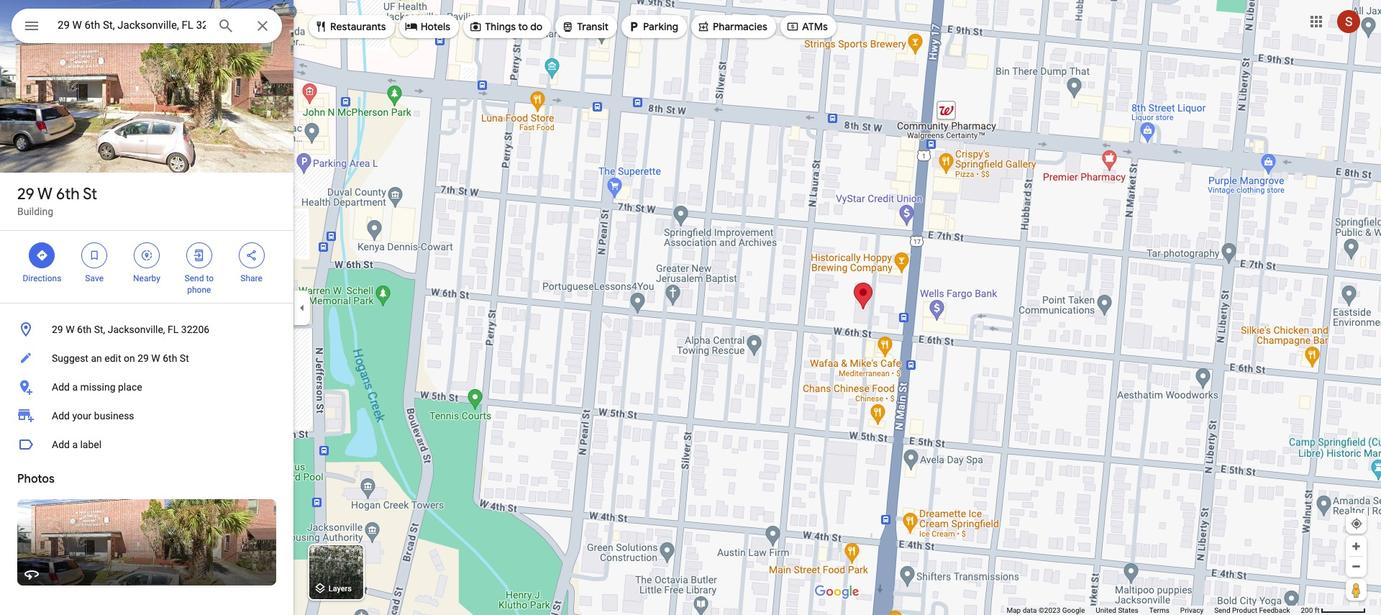 Task type: locate. For each thing, give the bounding box(es) containing it.
google account: sheryl atherton  
(sheryl.atherton@adept.ai) image
[[1338, 10, 1361, 33]]

w
[[37, 184, 52, 204], [66, 324, 75, 335], [151, 353, 160, 364]]

feedback
[[1260, 607, 1291, 615]]

w for st,
[[66, 324, 75, 335]]

w for st
[[37, 184, 52, 204]]

2 a from the top
[[72, 439, 78, 451]]

0 vertical spatial 29
[[17, 184, 34, 204]]

w inside button
[[66, 324, 75, 335]]

to
[[518, 20, 528, 33], [206, 273, 214, 284]]

29 w 6th st, jacksonville, fl 32206 button
[[0, 315, 294, 344]]

terms button
[[1150, 606, 1170, 615]]

1 vertical spatial to
[[206, 273, 214, 284]]

add left your
[[52, 410, 70, 422]]


[[628, 18, 641, 34]]

6th inside "29 w 6th st building"
[[56, 184, 80, 204]]

1 vertical spatial send
[[1215, 607, 1231, 615]]

zoom in image
[[1352, 541, 1362, 552]]

2 vertical spatial 29
[[138, 353, 149, 364]]

1 vertical spatial 29
[[52, 324, 63, 335]]

to up phone
[[206, 273, 214, 284]]

2 vertical spatial add
[[52, 439, 70, 451]]

send to phone
[[185, 273, 214, 295]]


[[315, 18, 327, 34]]

1 vertical spatial 6th
[[77, 324, 92, 335]]

1 horizontal spatial send
[[1215, 607, 1231, 615]]

send for send to phone
[[185, 273, 204, 284]]

1 a from the top
[[72, 381, 78, 393]]

an
[[91, 353, 102, 364]]

missing
[[80, 381, 116, 393]]

1 horizontal spatial to
[[518, 20, 528, 33]]

photos
[[17, 472, 54, 487]]

 search field
[[12, 9, 282, 46]]

st
[[83, 184, 97, 204], [180, 353, 189, 364]]

200 ft button
[[1302, 607, 1367, 615]]

your
[[72, 410, 92, 422]]

pharmacies
[[713, 20, 768, 33]]

states
[[1119, 607, 1139, 615]]

0 vertical spatial add
[[52, 381, 70, 393]]

send product feedback
[[1215, 607, 1291, 615]]

6th for st
[[56, 184, 80, 204]]

0 vertical spatial w
[[37, 184, 52, 204]]

1 add from the top
[[52, 381, 70, 393]]

ft
[[1315, 607, 1320, 615]]

29 inside button
[[52, 324, 63, 335]]

add
[[52, 381, 70, 393], [52, 410, 70, 422], [52, 439, 70, 451]]

st,
[[94, 324, 105, 335]]

0 vertical spatial send
[[185, 273, 204, 284]]

privacy button
[[1181, 606, 1204, 615]]

business
[[94, 410, 134, 422]]

1 vertical spatial st
[[180, 353, 189, 364]]


[[245, 248, 258, 263]]

a inside button
[[72, 439, 78, 451]]

2 add from the top
[[52, 410, 70, 422]]

google maps element
[[0, 0, 1382, 615]]

0 horizontal spatial send
[[185, 273, 204, 284]]

0 horizontal spatial st
[[83, 184, 97, 204]]

st up 
[[83, 184, 97, 204]]

footer containing map data ©2023 google
[[1007, 606, 1302, 615]]

collapse side panel image
[[294, 300, 310, 316]]

1 horizontal spatial w
[[66, 324, 75, 335]]


[[787, 18, 800, 34]]

united
[[1096, 607, 1117, 615]]

0 vertical spatial st
[[83, 184, 97, 204]]

edit
[[105, 353, 121, 364]]

w right on on the bottom left of the page
[[151, 353, 160, 364]]

29 w 6th st main content
[[0, 0, 294, 615]]


[[140, 248, 153, 263]]

add left label
[[52, 439, 70, 451]]

29 right on on the bottom left of the page
[[138, 353, 149, 364]]

 things to do
[[469, 18, 543, 34]]

add inside 'button'
[[52, 381, 70, 393]]

st inside "29 w 6th st building"
[[83, 184, 97, 204]]

0 horizontal spatial to
[[206, 273, 214, 284]]

st down 32206 at the left
[[180, 353, 189, 364]]

add inside button
[[52, 439, 70, 451]]

29 up suggest
[[52, 324, 63, 335]]

jacksonville,
[[108, 324, 165, 335]]

footer
[[1007, 606, 1302, 615]]

add a missing place button
[[0, 373, 294, 402]]

add for add a missing place
[[52, 381, 70, 393]]

add a missing place
[[52, 381, 142, 393]]

label
[[80, 439, 102, 451]]


[[88, 248, 101, 263]]

privacy
[[1181, 607, 1204, 615]]

send left product
[[1215, 607, 1231, 615]]

29 for st
[[17, 184, 34, 204]]

data
[[1023, 607, 1037, 615]]

6th inside button
[[77, 324, 92, 335]]

a left the missing on the bottom left of the page
[[72, 381, 78, 393]]

directions
[[23, 273, 61, 284]]

send up phone
[[185, 273, 204, 284]]

share
[[241, 273, 263, 284]]

2 horizontal spatial w
[[151, 353, 160, 364]]

atms
[[802, 20, 828, 33]]

None field
[[58, 17, 206, 34]]


[[193, 248, 206, 263]]

add your business link
[[0, 402, 294, 430]]

send inside send to phone
[[185, 273, 204, 284]]

send inside button
[[1215, 607, 1231, 615]]

0 horizontal spatial 29
[[17, 184, 34, 204]]

29
[[17, 184, 34, 204], [52, 324, 63, 335], [138, 353, 149, 364]]

1 horizontal spatial st
[[180, 353, 189, 364]]

add for add your business
[[52, 410, 70, 422]]

united states button
[[1096, 606, 1139, 615]]

 button
[[12, 9, 52, 46]]

things
[[485, 20, 516, 33]]

29 W 6th St, Jacksonville, FL 32206 field
[[12, 9, 282, 43]]

6th
[[56, 184, 80, 204], [77, 324, 92, 335], [163, 353, 177, 364]]

hotels
[[421, 20, 451, 33]]

1 vertical spatial w
[[66, 324, 75, 335]]

1 vertical spatial a
[[72, 439, 78, 451]]

29 w 6th st, jacksonville, fl 32206
[[52, 324, 210, 335]]

a
[[72, 381, 78, 393], [72, 439, 78, 451]]

2 vertical spatial 6th
[[163, 353, 177, 364]]

1 vertical spatial add
[[52, 410, 70, 422]]

layers
[[329, 585, 352, 594]]

 restaurants
[[315, 18, 386, 34]]

to left do
[[518, 20, 528, 33]]

0 vertical spatial to
[[518, 20, 528, 33]]

a left label
[[72, 439, 78, 451]]

add for add a label
[[52, 439, 70, 451]]

29 up building
[[17, 184, 34, 204]]

3 add from the top
[[52, 439, 70, 451]]

 transit
[[562, 18, 609, 34]]

show your location image
[[1351, 517, 1364, 530]]

2 horizontal spatial 29
[[138, 353, 149, 364]]

w inside "29 w 6th st building"
[[37, 184, 52, 204]]

send
[[185, 273, 204, 284], [1215, 607, 1231, 615]]

0 vertical spatial 6th
[[56, 184, 80, 204]]

w up building
[[37, 184, 52, 204]]

1 horizontal spatial 29
[[52, 324, 63, 335]]

w up suggest
[[66, 324, 75, 335]]

29 inside "29 w 6th st building"
[[17, 184, 34, 204]]

2 vertical spatial w
[[151, 353, 160, 364]]

add down suggest
[[52, 381, 70, 393]]

a inside 'button'
[[72, 381, 78, 393]]

parking
[[643, 20, 679, 33]]

0 horizontal spatial w
[[37, 184, 52, 204]]

map
[[1007, 607, 1021, 615]]

0 vertical spatial a
[[72, 381, 78, 393]]


[[697, 18, 710, 34]]



Task type: describe. For each thing, give the bounding box(es) containing it.
restaurants
[[330, 20, 386, 33]]

6th for st,
[[77, 324, 92, 335]]


[[405, 18, 418, 34]]

product
[[1233, 607, 1258, 615]]

place
[[118, 381, 142, 393]]

suggest an edit on 29 w 6th st
[[52, 353, 189, 364]]

footer inside the "google maps" element
[[1007, 606, 1302, 615]]

©2023
[[1039, 607, 1061, 615]]

transit
[[577, 20, 609, 33]]


[[562, 18, 575, 34]]

 atms
[[787, 18, 828, 34]]

 parking
[[628, 18, 679, 34]]

do
[[531, 20, 543, 33]]

none field inside '29 w 6th st, jacksonville, fl 32206' field
[[58, 17, 206, 34]]

save
[[85, 273, 104, 284]]

suggest an edit on 29 w 6th st button
[[0, 344, 294, 373]]

add a label button
[[0, 430, 294, 459]]


[[36, 248, 49, 263]]

st inside button
[[180, 353, 189, 364]]

to inside the  things to do
[[518, 20, 528, 33]]

to inside send to phone
[[206, 273, 214, 284]]

 hotels
[[405, 18, 451, 34]]

6th inside button
[[163, 353, 177, 364]]

map data ©2023 google
[[1007, 607, 1086, 615]]

on
[[124, 353, 135, 364]]

add a label
[[52, 439, 102, 451]]

show street view coverage image
[[1347, 579, 1367, 601]]

29 for st,
[[52, 324, 63, 335]]

200 ft
[[1302, 607, 1320, 615]]

united states
[[1096, 607, 1139, 615]]

29 inside button
[[138, 353, 149, 364]]

zoom out image
[[1352, 561, 1362, 572]]

a for label
[[72, 439, 78, 451]]

a for missing
[[72, 381, 78, 393]]

building
[[17, 206, 53, 217]]


[[23, 16, 40, 36]]

send for send product feedback
[[1215, 607, 1231, 615]]

200
[[1302, 607, 1314, 615]]

nearby
[[133, 273, 160, 284]]


[[469, 18, 482, 34]]

google
[[1063, 607, 1086, 615]]

phone
[[187, 285, 211, 295]]

send product feedback button
[[1215, 606, 1291, 615]]

w inside button
[[151, 353, 160, 364]]

fl
[[168, 324, 179, 335]]

terms
[[1150, 607, 1170, 615]]

add your business
[[52, 410, 134, 422]]

actions for 29 w 6th st region
[[0, 231, 294, 303]]

32206
[[181, 324, 210, 335]]

suggest
[[52, 353, 88, 364]]

29 w 6th st building
[[17, 184, 97, 217]]

 pharmacies
[[697, 18, 768, 34]]



Task type: vqa. For each thing, say whether or not it's contained in the screenshot.
'$1,975' associated with 23
no



